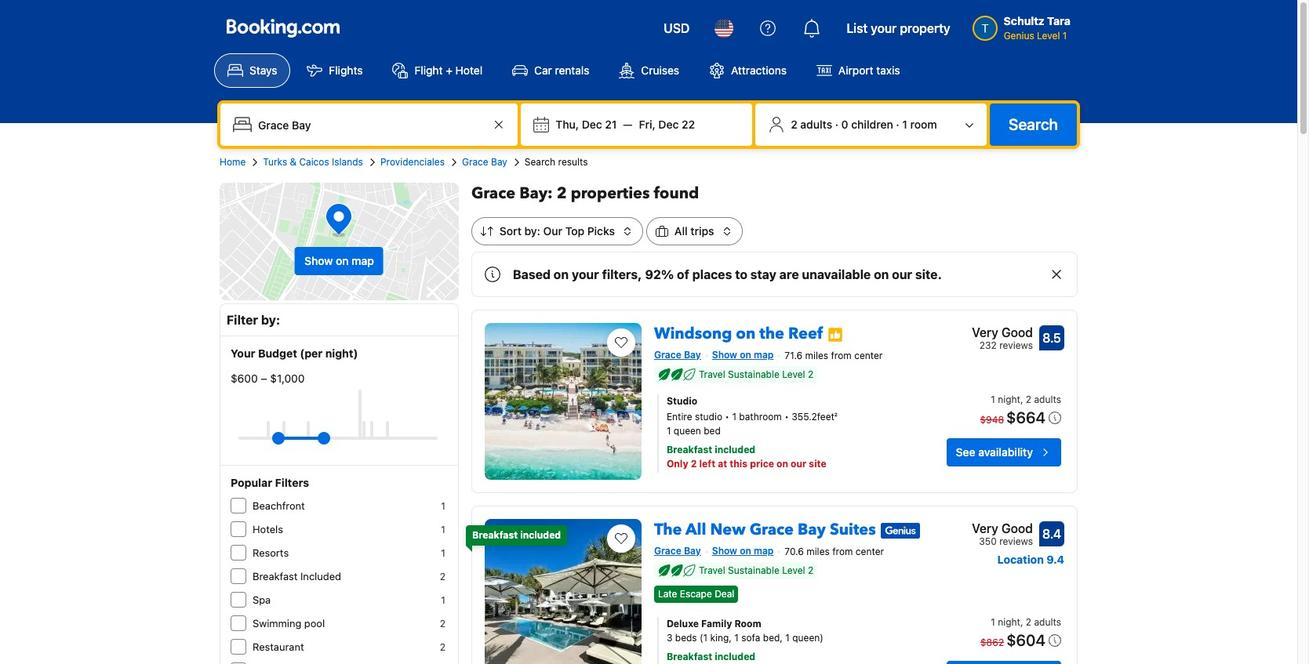 Task type: vqa. For each thing, say whether or not it's contained in the screenshot.
airport at top right
yes



Task type: describe. For each thing, give the bounding box(es) containing it.
very for 8.4
[[972, 522, 999, 536]]

from for windsong on the reef
[[831, 350, 852, 362]]

thu, dec 21 button
[[549, 111, 623, 139]]

airport taxis
[[839, 64, 900, 77]]

schultz tara genius level 1
[[1004, 14, 1071, 42]]

bathroom
[[739, 411, 782, 423]]

grace bay link
[[462, 155, 507, 169]]

spa
[[253, 594, 271, 606]]

beachfront
[[253, 500, 305, 512]]

0 vertical spatial grace bay
[[462, 156, 507, 168]]

scored 8.4 element
[[1039, 522, 1065, 547]]

of
[[677, 268, 689, 282]]

night for $604
[[998, 617, 1021, 628]]

flight + hotel link
[[379, 53, 496, 88]]

1 · from the left
[[835, 118, 839, 131]]

rentals
[[555, 64, 589, 77]]

restaurant
[[253, 641, 304, 653]]

on inside show on map button
[[336, 254, 349, 268]]

by: for sort
[[524, 224, 540, 238]]

1 night , 2 adults for $604
[[991, 617, 1061, 628]]

–
[[261, 372, 267, 385]]

center for the all new grace bay suites
[[856, 546, 884, 558]]

this
[[730, 458, 748, 470]]

8.5
[[1043, 331, 1061, 345]]

search results updated. grace bay: 2 properties found. applied filters: very good: 8+, $600 – $1,000 (per night). element
[[471, 183, 1078, 205]]

night for $664
[[998, 394, 1021, 405]]

booking.com image
[[227, 19, 340, 38]]

children
[[851, 118, 893, 131]]

map for windsong
[[754, 349, 774, 361]]

bay up escape
[[684, 545, 701, 557]]

grace bay for windsong
[[654, 349, 701, 361]]

your inside "link"
[[871, 21, 897, 35]]

sort
[[500, 224, 522, 238]]

good for 8.5
[[1002, 326, 1033, 340]]

site.
[[915, 268, 942, 282]]

included inside 3 beds (1 king, 1 sofa bed, 1 queen) breakfast included
[[715, 651, 756, 663]]

, for $664
[[1021, 394, 1023, 405]]

car
[[534, 64, 552, 77]]

car rentals link
[[499, 53, 603, 88]]

picks
[[587, 224, 615, 238]]

miles for grace
[[807, 546, 830, 558]]

usd button
[[654, 9, 699, 47]]

bay down windsong
[[684, 349, 701, 361]]

level for grace
[[782, 565, 805, 576]]

71.6
[[785, 350, 803, 362]]

search button
[[990, 104, 1077, 146]]

all trips
[[675, 224, 714, 238]]

studio link
[[667, 394, 932, 409]]

filter by:
[[227, 313, 280, 327]]

miles for reef
[[805, 350, 829, 362]]

swimming
[[253, 617, 301, 630]]

flights
[[329, 64, 363, 77]]

car rentals
[[534, 64, 589, 77]]

hotels
[[253, 523, 283, 536]]

are
[[780, 268, 799, 282]]

70.6
[[785, 546, 804, 558]]

your account menu schultz tara genius level 1 element
[[972, 7, 1077, 43]]

355.2feet²
[[792, 411, 838, 423]]

at
[[718, 458, 727, 470]]

trips
[[691, 224, 714, 238]]

2 • from the left
[[785, 411, 789, 423]]

show on map button
[[295, 247, 384, 275]]

grace bay: 2 properties found
[[471, 183, 699, 204]]

thu,
[[556, 118, 579, 131]]

$600 – $1,000
[[231, 372, 305, 385]]

travel sustainable level 2 for the
[[699, 369, 814, 380]]

fri,
[[639, 118, 656, 131]]

stays
[[249, 64, 277, 77]]

schultz
[[1004, 14, 1045, 27]]

map inside button
[[352, 254, 374, 268]]

studio
[[695, 411, 722, 423]]

bay left search results
[[491, 156, 507, 168]]

all inside dropdown button
[[675, 224, 688, 238]]

search results
[[525, 156, 588, 168]]

sustainable for new
[[728, 565, 780, 576]]

windsong on the reef link
[[654, 317, 823, 344]]

resorts
[[253, 547, 289, 559]]

properties
[[571, 183, 650, 204]]

grace inside 'element'
[[471, 183, 516, 204]]

location 9.4
[[998, 553, 1065, 566]]

show on map for the
[[712, 545, 774, 557]]

bed
[[704, 425, 721, 437]]

availability
[[978, 445, 1033, 459]]

filters
[[275, 476, 309, 490]]

breakfast included
[[472, 530, 561, 541]]

, for $604
[[1021, 617, 1023, 628]]

8.4
[[1042, 527, 1061, 541]]

breakfast inside studio entire studio • 1 bathroom • 355.2feet² 1 queen bed breakfast included only 2 left at this price on our site
[[667, 444, 712, 456]]

breakfast included
[[253, 570, 341, 583]]

sustainable for the
[[728, 369, 780, 380]]

$1,000
[[270, 372, 305, 385]]

search for search
[[1009, 115, 1058, 133]]

by: for filter
[[261, 313, 280, 327]]

21
[[605, 118, 617, 131]]

2 adults · 0 children · 1 room button
[[762, 110, 981, 140]]

1 inside dropdown button
[[902, 118, 908, 131]]

0
[[841, 118, 849, 131]]

1 inside schultz tara genius level 1
[[1063, 30, 1067, 42]]

92%
[[645, 268, 674, 282]]

reef
[[788, 323, 823, 344]]

king,
[[710, 632, 732, 644]]

breakfast inside 3 beds (1 king, 1 sofa bed, 1 queen) breakfast included
[[667, 651, 712, 663]]

family
[[701, 618, 732, 630]]

list your property link
[[837, 9, 960, 47]]

deluxe family room
[[667, 618, 761, 630]]

late
[[658, 588, 677, 600]]

only
[[667, 458, 688, 470]]

1 horizontal spatial our
[[892, 268, 912, 282]]

2 inside 'element'
[[557, 183, 567, 204]]

very good element for 8.5
[[972, 323, 1033, 342]]

turks & caicos islands link
[[263, 155, 363, 169]]

very for 8.5
[[972, 326, 999, 340]]

2 adults · 0 children · 1 room
[[791, 118, 937, 131]]

cruises
[[641, 64, 679, 77]]

very good element for 8.4
[[972, 519, 1033, 538]]

based on your filters, 92% of places to stay are unavailable on our site.
[[513, 268, 942, 282]]

thu, dec 21 — fri, dec 22
[[556, 118, 695, 131]]

places
[[692, 268, 732, 282]]

the
[[760, 323, 784, 344]]

queen)
[[792, 632, 824, 644]]

level inside schultz tara genius level 1
[[1037, 30, 1060, 42]]

very good 232 reviews
[[972, 326, 1033, 351]]

results
[[558, 156, 588, 168]]

adults for $664
[[1034, 394, 1061, 405]]

bay:
[[519, 183, 553, 204]]

&
[[290, 156, 297, 168]]

your
[[231, 347, 255, 360]]

on inside studio entire studio • 1 bathroom • 355.2feet² 1 queen bed breakfast included only 2 left at this price on our site
[[777, 458, 788, 470]]



Task type: locate. For each thing, give the bounding box(es) containing it.
+
[[446, 64, 453, 77]]

·
[[835, 118, 839, 131], [896, 118, 900, 131]]

232
[[980, 340, 997, 351]]

• down studio link
[[785, 411, 789, 423]]

found
[[654, 183, 699, 204]]

sofa
[[741, 632, 760, 644]]

your left filters, on the top left of page
[[572, 268, 599, 282]]

1 vertical spatial ,
[[1021, 617, 1023, 628]]

1 horizontal spatial search
[[1009, 115, 1058, 133]]

1 night , 2 adults up $664
[[991, 394, 1061, 405]]

very up location on the bottom
[[972, 522, 999, 536]]

miles right 70.6
[[807, 546, 830, 558]]

center right 71.6
[[854, 350, 883, 362]]

0 vertical spatial very
[[972, 326, 999, 340]]

1 horizontal spatial by:
[[524, 224, 540, 238]]

2 night from the top
[[998, 617, 1021, 628]]

0 horizontal spatial •
[[725, 411, 730, 423]]

0 vertical spatial show on map
[[304, 254, 374, 268]]

popular filters
[[231, 476, 309, 490]]

bay
[[491, 156, 507, 168], [684, 349, 701, 361], [798, 519, 826, 540], [684, 545, 701, 557]]

0 vertical spatial all
[[675, 224, 688, 238]]

site
[[809, 458, 827, 470]]

1 night , 2 adults up $604
[[991, 617, 1061, 628]]

adults for $604
[[1034, 617, 1061, 628]]

late escape deal
[[658, 588, 735, 600]]

show on map inside button
[[304, 254, 374, 268]]

bay up 70.6
[[798, 519, 826, 540]]

1 horizontal spatial your
[[871, 21, 897, 35]]

usd
[[664, 21, 690, 35]]

included
[[715, 444, 756, 456], [520, 530, 561, 541], [715, 651, 756, 663]]

level for reef
[[782, 369, 805, 380]]

2 good from the top
[[1002, 522, 1033, 536]]

2 very good element from the top
[[972, 519, 1033, 538]]

0 vertical spatial search
[[1009, 115, 1058, 133]]

1 vertical spatial map
[[754, 349, 774, 361]]

1 night , 2 adults for $664
[[991, 394, 1061, 405]]

2 1 night , 2 adults from the top
[[991, 617, 1061, 628]]

0 vertical spatial show
[[304, 254, 333, 268]]

very good element up location on the bottom
[[972, 519, 1033, 538]]

1 , from the top
[[1021, 394, 1023, 405]]

dec left 22
[[658, 118, 679, 131]]

· left 0
[[835, 118, 839, 131]]

to
[[735, 268, 748, 282]]

2 vertical spatial level
[[782, 565, 805, 576]]

very good element left the 8.5
[[972, 323, 1033, 342]]

1 vertical spatial your
[[572, 268, 599, 282]]

0 vertical spatial adults
[[800, 118, 832, 131]]

1 vertical spatial good
[[1002, 522, 1033, 536]]

group
[[238, 426, 438, 451]]

2 vertical spatial adults
[[1034, 617, 1061, 628]]

1 travel from the top
[[699, 369, 725, 380]]

reviews inside very good 350 reviews
[[1000, 536, 1033, 548]]

2 travel from the top
[[699, 565, 725, 576]]

travel for all
[[699, 565, 725, 576]]

show
[[304, 254, 333, 268], [712, 349, 737, 361], [712, 545, 737, 557]]

pool
[[304, 617, 325, 630]]

sustainable
[[728, 369, 780, 380], [728, 565, 780, 576]]

good inside very good 350 reviews
[[1002, 522, 1033, 536]]

search
[[1009, 115, 1058, 133], [525, 156, 555, 168]]

0 vertical spatial sustainable
[[728, 369, 780, 380]]

good inside very good 232 reviews
[[1002, 326, 1033, 340]]

entire
[[667, 411, 692, 423]]

deluxe
[[667, 618, 699, 630]]

2 very from the top
[[972, 522, 999, 536]]

show for windsong
[[712, 349, 737, 361]]

map for the
[[754, 545, 774, 557]]

center down suites
[[856, 546, 884, 558]]

good for 8.4
[[1002, 522, 1033, 536]]

9.4
[[1047, 553, 1065, 566]]

included
[[300, 570, 341, 583]]

1 vertical spatial adults
[[1034, 394, 1061, 405]]

grace down windsong
[[654, 349, 682, 361]]

travel for on
[[699, 369, 725, 380]]

attractions
[[731, 64, 787, 77]]

0 vertical spatial level
[[1037, 30, 1060, 42]]

0 horizontal spatial ·
[[835, 118, 839, 131]]

by: left our
[[524, 224, 540, 238]]

providenciales link
[[380, 155, 445, 169]]

1 vertical spatial miles
[[807, 546, 830, 558]]

350
[[979, 536, 997, 548]]

reviews
[[1000, 340, 1033, 351], [1000, 536, 1033, 548]]

travel sustainable level 2 down 71.6
[[699, 369, 814, 380]]

escape
[[680, 588, 712, 600]]

0 horizontal spatial your
[[572, 268, 599, 282]]

taxis
[[877, 64, 900, 77]]

adults up $664
[[1034, 394, 1061, 405]]

travel sustainable level 2 for new
[[699, 565, 814, 576]]

sort by: our top picks
[[500, 224, 615, 238]]

from right 71.6
[[831, 350, 852, 362]]

2 inside studio entire studio • 1 bathroom • 355.2feet² 1 queen bed breakfast included only 2 left at this price on our site
[[691, 458, 697, 470]]

grace bay left search results
[[462, 156, 507, 168]]

0 horizontal spatial by:
[[261, 313, 280, 327]]

grace down the the
[[654, 545, 682, 557]]

dec
[[582, 118, 602, 131], [658, 118, 679, 131]]

deal
[[715, 588, 735, 600]]

2 vertical spatial map
[[754, 545, 774, 557]]

0 vertical spatial ,
[[1021, 394, 1023, 405]]

the all new grace bay suites image
[[485, 519, 642, 664]]

all trips button
[[646, 217, 743, 246]]

0 vertical spatial reviews
[[1000, 340, 1033, 351]]

very good element
[[972, 323, 1033, 342], [972, 519, 1033, 538]]

1 vertical spatial travel
[[699, 565, 725, 576]]

turks & caicos islands
[[263, 156, 363, 168]]

• right studio
[[725, 411, 730, 423]]

cruises link
[[606, 53, 693, 88]]

1 vertical spatial by:
[[261, 313, 280, 327]]

1 vertical spatial very
[[972, 522, 999, 536]]

0 vertical spatial travel sustainable level 2
[[699, 369, 814, 380]]

0 vertical spatial 1 night , 2 adults
[[991, 394, 1061, 405]]

good up location on the bottom
[[1002, 522, 1033, 536]]

2 vertical spatial included
[[715, 651, 756, 663]]

show on map for windsong
[[712, 349, 774, 361]]

0 horizontal spatial dec
[[582, 118, 602, 131]]

grace bay down windsong
[[654, 349, 701, 361]]

this property is part of our preferred partner program. it's committed to providing excellent service and good value. it'll pay us a higher commission if you make a booking. image
[[828, 327, 843, 343], [828, 327, 843, 343]]

our left site
[[791, 458, 807, 470]]

2 inside dropdown button
[[791, 118, 798, 131]]

sustainable up deal at right
[[728, 565, 780, 576]]

0 vertical spatial travel
[[699, 369, 725, 380]]

1 • from the left
[[725, 411, 730, 423]]

stays link
[[214, 53, 291, 88]]

1 vertical spatial show
[[712, 349, 737, 361]]

1 vertical spatial from
[[832, 546, 853, 558]]

1 sustainable from the top
[[728, 369, 780, 380]]

0 vertical spatial center
[[854, 350, 883, 362]]

1 vertical spatial sustainable
[[728, 565, 780, 576]]

grace up 70.6
[[750, 519, 794, 540]]

level down 71.6
[[782, 369, 805, 380]]

all left trips
[[675, 224, 688, 238]]

2 · from the left
[[896, 118, 900, 131]]

reviews up location on the bottom
[[1000, 536, 1033, 548]]

, up $664
[[1021, 394, 1023, 405]]

very inside very good 350 reviews
[[972, 522, 999, 536]]

on inside windsong on the reef link
[[736, 323, 756, 344]]

1 good from the top
[[1002, 326, 1033, 340]]

all
[[675, 224, 688, 238], [686, 519, 706, 540]]

adults
[[800, 118, 832, 131], [1034, 394, 1061, 405], [1034, 617, 1061, 628]]

very inside very good 232 reviews
[[972, 326, 999, 340]]

· right children
[[896, 118, 900, 131]]

level down 70.6
[[782, 565, 805, 576]]

center for windsong on the reef
[[854, 350, 883, 362]]

1 vertical spatial all
[[686, 519, 706, 540]]

based
[[513, 268, 551, 282]]

property
[[900, 21, 950, 35]]

0 vertical spatial map
[[352, 254, 374, 268]]

miles
[[805, 350, 829, 362], [807, 546, 830, 558]]

0 vertical spatial by:
[[524, 224, 540, 238]]

bed,
[[763, 632, 783, 644]]

level down tara
[[1037, 30, 1060, 42]]

deluxe family room link
[[667, 617, 932, 632]]

1 night from the top
[[998, 394, 1021, 405]]

0 vertical spatial your
[[871, 21, 897, 35]]

fri, dec 22 button
[[633, 111, 701, 139]]

1 vertical spatial reviews
[[1000, 536, 1033, 548]]

2 vertical spatial grace bay
[[654, 545, 701, 557]]

$948
[[980, 414, 1004, 426]]

, up $604
[[1021, 617, 1023, 628]]

1 horizontal spatial •
[[785, 411, 789, 423]]

0 vertical spatial our
[[892, 268, 912, 282]]

1 dec from the left
[[582, 118, 602, 131]]

travel up studio
[[699, 369, 725, 380]]

2 , from the top
[[1021, 617, 1023, 628]]

1 horizontal spatial dec
[[658, 118, 679, 131]]

0 vertical spatial good
[[1002, 326, 1033, 340]]

1 vertical spatial travel sustainable level 2
[[699, 565, 814, 576]]

reviews inside very good 232 reviews
[[1000, 340, 1033, 351]]

search for search results
[[525, 156, 555, 168]]

very left the 8.5
[[972, 326, 999, 340]]

0 horizontal spatial our
[[791, 458, 807, 470]]

1 vertical spatial grace bay
[[654, 349, 701, 361]]

included inside studio entire studio • 1 bathroom • 355.2feet² 1 queen bed breakfast included only 2 left at this price on our site
[[715, 444, 756, 456]]

—
[[623, 118, 633, 131]]

your budget (per night)
[[231, 347, 358, 360]]

show for the
[[712, 545, 737, 557]]

Where are you going? field
[[252, 111, 490, 139]]

islands
[[332, 156, 363, 168]]

grace down 'grace bay' link on the left top
[[471, 183, 516, 204]]

filters,
[[602, 268, 642, 282]]

adults up $604
[[1034, 617, 1061, 628]]

see availability link
[[947, 438, 1061, 467]]

airport taxis link
[[803, 53, 914, 88]]

travel up deal at right
[[699, 565, 725, 576]]

from down suites
[[832, 546, 853, 558]]

providenciales
[[380, 156, 445, 168]]

grace right providenciales
[[462, 156, 488, 168]]

1
[[1063, 30, 1067, 42], [902, 118, 908, 131], [991, 394, 995, 405], [732, 411, 737, 423], [667, 425, 671, 437], [441, 500, 445, 512], [441, 524, 445, 536], [441, 548, 445, 559], [441, 595, 445, 606], [991, 617, 995, 628], [734, 632, 739, 644], [785, 632, 790, 644]]

room
[[910, 118, 937, 131]]

our inside studio entire studio • 1 bathroom • 355.2feet² 1 queen bed breakfast included only 2 left at this price on our site
[[791, 458, 807, 470]]

1 vertical spatial very good element
[[972, 519, 1033, 538]]

from
[[831, 350, 852, 362], [832, 546, 853, 558]]

scored 8.5 element
[[1039, 326, 1065, 351]]

1 vertical spatial included
[[520, 530, 561, 541]]

1 vertical spatial night
[[998, 617, 1021, 628]]

1 vertical spatial our
[[791, 458, 807, 470]]

1 vertical spatial search
[[525, 156, 555, 168]]

reviews right 232
[[1000, 340, 1033, 351]]

your right 'list'
[[871, 21, 897, 35]]

0 vertical spatial included
[[715, 444, 756, 456]]

our left site.
[[892, 268, 912, 282]]

grace bay down the the
[[654, 545, 701, 557]]

attractions link
[[696, 53, 800, 88]]

$600
[[231, 372, 258, 385]]

travel sustainable level 2 up deal at right
[[699, 565, 814, 576]]

1 vertical spatial level
[[782, 369, 805, 380]]

left
[[699, 458, 716, 470]]

flights link
[[294, 53, 376, 88]]

1 vertical spatial center
[[856, 546, 884, 558]]

reviews for 8.5
[[1000, 340, 1033, 351]]

2 dec from the left
[[658, 118, 679, 131]]

2 vertical spatial show on map
[[712, 545, 774, 557]]

location
[[998, 553, 1044, 566]]

home link
[[220, 155, 246, 169]]

0 vertical spatial night
[[998, 394, 1021, 405]]

adults left 0
[[800, 118, 832, 131]]

1 travel sustainable level 2 from the top
[[699, 369, 814, 380]]

1 horizontal spatial ·
[[896, 118, 900, 131]]

studio
[[667, 395, 698, 407]]

center
[[854, 350, 883, 362], [856, 546, 884, 558]]

2 sustainable from the top
[[728, 565, 780, 576]]

0 horizontal spatial search
[[525, 156, 555, 168]]

1 vertical spatial 1 night , 2 adults
[[991, 617, 1061, 628]]

travel sustainable level 2
[[699, 369, 814, 380], [699, 565, 814, 576]]

windsong on the reef image
[[485, 323, 642, 480]]

search inside button
[[1009, 115, 1058, 133]]

the all new grace bay suites link
[[654, 513, 876, 540]]

0 vertical spatial very good element
[[972, 323, 1033, 342]]

caicos
[[299, 156, 329, 168]]

2 travel sustainable level 2 from the top
[[699, 565, 814, 576]]

sustainable up bathroom at right
[[728, 369, 780, 380]]

price
[[750, 458, 774, 470]]

dec left 21
[[582, 118, 602, 131]]

unavailable
[[802, 268, 871, 282]]

1 reviews from the top
[[1000, 340, 1033, 351]]

1 night , 2 adults
[[991, 394, 1061, 405], [991, 617, 1061, 628]]

1 1 night , 2 adults from the top
[[991, 394, 1061, 405]]

2 vertical spatial show
[[712, 545, 737, 557]]

3 beds (1 king, 1 sofa bed, 1 queen) breakfast included
[[667, 632, 824, 663]]

1 very good element from the top
[[972, 323, 1033, 342]]

miles right 71.6
[[805, 350, 829, 362]]

1 vertical spatial show on map
[[712, 349, 774, 361]]

all right the the
[[686, 519, 706, 540]]

good right 232
[[1002, 326, 1033, 340]]

reviews for 8.4
[[1000, 536, 1033, 548]]

stay
[[751, 268, 777, 282]]

filter
[[227, 313, 258, 327]]

2 reviews from the top
[[1000, 536, 1033, 548]]

$604
[[1007, 632, 1046, 650]]

by: right filter in the top left of the page
[[261, 313, 280, 327]]

airport
[[839, 64, 874, 77]]

night up $604
[[998, 617, 1021, 628]]

night up $664
[[998, 394, 1021, 405]]

0 vertical spatial from
[[831, 350, 852, 362]]

adults inside dropdown button
[[800, 118, 832, 131]]

breakfast
[[667, 444, 712, 456], [472, 530, 518, 541], [253, 570, 298, 583], [667, 651, 712, 663]]

grace bay for the
[[654, 545, 701, 557]]

(per
[[300, 347, 323, 360]]

1 very from the top
[[972, 326, 999, 340]]

show inside button
[[304, 254, 333, 268]]

genius discounts available at this property. image
[[881, 523, 920, 539], [881, 523, 920, 539]]

from for the all new grace bay suites
[[832, 546, 853, 558]]

0 vertical spatial miles
[[805, 350, 829, 362]]



